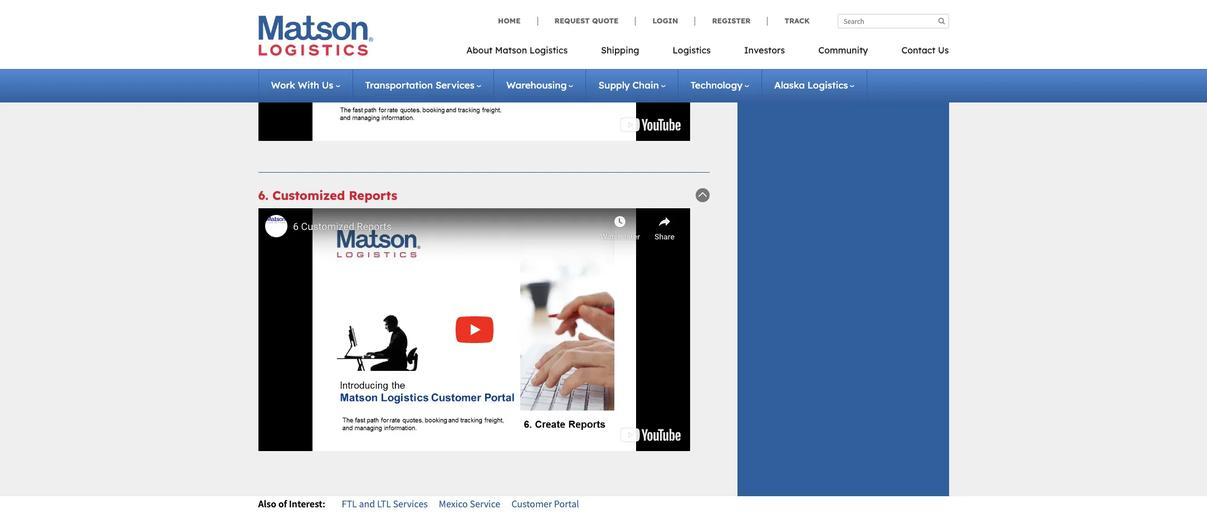 Task type: locate. For each thing, give the bounding box(es) containing it.
work with us
[[271, 79, 333, 91]]

mexico service link
[[439, 497, 500, 510]]

None search field
[[837, 14, 949, 28]]

0 vertical spatial us
[[938, 45, 949, 56]]

services
[[436, 79, 475, 91], [393, 497, 428, 510]]

warehousing
[[506, 79, 567, 91]]

about
[[466, 45, 493, 56]]

transportation services link
[[365, 79, 481, 91]]

logistics
[[530, 45, 568, 56], [673, 45, 711, 56], [808, 79, 848, 91]]

register
[[712, 16, 751, 25]]

customer portal
[[511, 497, 579, 510]]

1 horizontal spatial logistics
[[673, 45, 711, 56]]

mexico service
[[439, 497, 500, 510]]

also of interest:
[[258, 497, 325, 510]]

work with us link
[[271, 79, 340, 91]]

mexico
[[439, 497, 468, 510]]

services down about
[[436, 79, 475, 91]]

services right ltl
[[393, 497, 428, 510]]

alaska
[[774, 79, 805, 91]]

register link
[[695, 16, 767, 25]]

ftl and ltl services link
[[342, 497, 428, 510]]

0 horizontal spatial services
[[393, 497, 428, 510]]

customized
[[272, 188, 345, 203]]

us right with
[[322, 79, 333, 91]]

customer
[[511, 497, 552, 510]]

logistics down login
[[673, 45, 711, 56]]

alaska logistics
[[774, 79, 848, 91]]

request quote
[[555, 16, 619, 25]]

about matson logistics link
[[466, 41, 584, 64]]

warehousing link
[[506, 79, 573, 91]]

work
[[271, 79, 295, 91]]

logistics inside logistics "link"
[[673, 45, 711, 56]]

ltl
[[377, 497, 391, 510]]

us
[[938, 45, 949, 56], [322, 79, 333, 91]]

backtop image
[[695, 188, 709, 202]]

also
[[258, 497, 276, 510]]

1 horizontal spatial us
[[938, 45, 949, 56]]

login
[[653, 16, 678, 25]]

track link
[[767, 16, 810, 25]]

with
[[298, 79, 319, 91]]

logistics link
[[656, 41, 727, 64]]

reports
[[349, 188, 397, 203]]

0 horizontal spatial logistics
[[530, 45, 568, 56]]

track
[[785, 16, 810, 25]]

shipping link
[[584, 41, 656, 64]]

6. customized reports
[[258, 188, 397, 203]]

supply chain
[[598, 79, 659, 91]]

logistics up warehousing link
[[530, 45, 568, 56]]

us right contact
[[938, 45, 949, 56]]

0 horizontal spatial us
[[322, 79, 333, 91]]

1 vertical spatial services
[[393, 497, 428, 510]]

service
[[470, 497, 500, 510]]

supply chain link
[[598, 79, 665, 91]]

section
[[723, 0, 963, 496]]

0 vertical spatial services
[[436, 79, 475, 91]]

shipping
[[601, 45, 639, 56]]

and
[[359, 497, 375, 510]]

community
[[818, 45, 868, 56]]

logistics down community link
[[808, 79, 848, 91]]



Task type: vqa. For each thing, say whether or not it's contained in the screenshot.
"center" to the right
no



Task type: describe. For each thing, give the bounding box(es) containing it.
transportation services
[[365, 79, 475, 91]]

of
[[278, 497, 287, 510]]

us inside top menu navigation
[[938, 45, 949, 56]]

request quote link
[[537, 16, 635, 25]]

contact us
[[901, 45, 949, 56]]

login link
[[635, 16, 695, 25]]

6.
[[258, 188, 268, 203]]

portal
[[554, 497, 579, 510]]

request
[[555, 16, 590, 25]]

interest:
[[289, 497, 325, 510]]

Search search field
[[837, 14, 949, 28]]

customer portal link
[[511, 497, 579, 510]]

transportation
[[365, 79, 433, 91]]

ftl
[[342, 497, 357, 510]]

supply
[[598, 79, 630, 91]]

chain
[[632, 79, 659, 91]]

community link
[[802, 41, 885, 64]]

home link
[[498, 16, 537, 25]]

1 horizontal spatial services
[[436, 79, 475, 91]]

top menu navigation
[[466, 41, 949, 64]]

ftl and ltl services
[[342, 497, 428, 510]]

technology
[[691, 79, 743, 91]]

home
[[498, 16, 521, 25]]

search image
[[938, 17, 945, 25]]

alaska logistics link
[[774, 79, 855, 91]]

logistics inside "about matson logistics" 'link'
[[530, 45, 568, 56]]

1 vertical spatial us
[[322, 79, 333, 91]]

contact us link
[[885, 41, 949, 64]]

matson logistics image
[[258, 16, 373, 56]]

investors
[[744, 45, 785, 56]]

matson
[[495, 45, 527, 56]]

investors link
[[727, 41, 802, 64]]

about matson logistics
[[466, 45, 568, 56]]

quote
[[592, 16, 619, 25]]

technology link
[[691, 79, 749, 91]]

2 horizontal spatial logistics
[[808, 79, 848, 91]]

contact
[[901, 45, 936, 56]]



